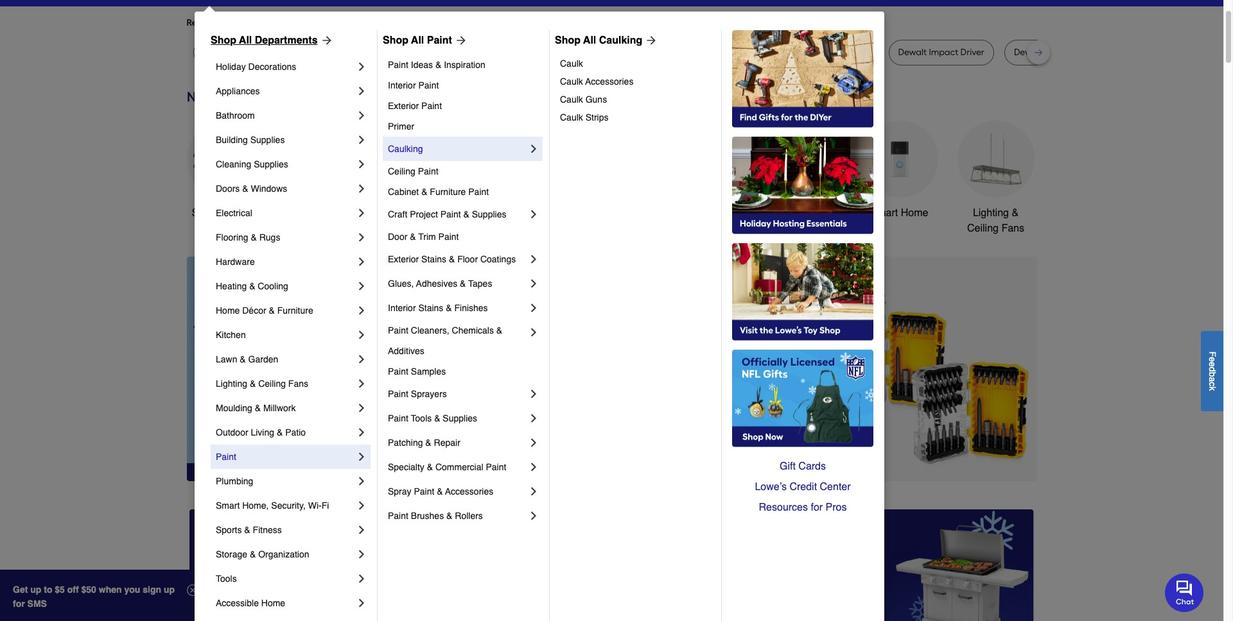 Task type: describe. For each thing, give the bounding box(es) containing it.
cleaning supplies link
[[216, 152, 355, 177]]

paint inside cabinet & furniture paint link
[[468, 187, 489, 197]]

chemicals
[[452, 326, 494, 336]]

resources
[[759, 502, 808, 514]]

for left pros
[[811, 502, 823, 514]]

home décor & furniture
[[216, 306, 313, 316]]

up to 30 percent off select grills and accessories. image
[[766, 510, 1034, 622]]

1 horizontal spatial bathroom link
[[765, 121, 842, 221]]

find gifts for the diyer. image
[[732, 30, 874, 128]]

for up departments
[[290, 17, 302, 28]]

paint inside ceiling paint link
[[418, 166, 438, 177]]

recommended searches for you heading
[[187, 17, 1037, 30]]

tools inside the outdoor tools & equipment
[[710, 207, 734, 219]]

coatings
[[480, 254, 516, 265]]

organization
[[258, 550, 309, 560]]

chat invite button image
[[1165, 573, 1204, 613]]

chevron right image for exterior stains & floor coatings
[[527, 253, 540, 266]]

accessible home
[[216, 599, 285, 609]]

moulding
[[216, 403, 252, 414]]

hardware link
[[216, 250, 355, 274]]

accessories inside spray paint & accessories link
[[445, 487, 493, 497]]

décor
[[242, 306, 266, 316]]

dewalt for dewalt drill bit set
[[1014, 47, 1043, 58]]

$5
[[55, 585, 65, 595]]

chevron right image for paint
[[355, 451, 368, 464]]

arrow right image for shop all paint
[[452, 34, 468, 47]]

spray
[[388, 487, 411, 497]]

security,
[[271, 501, 306, 511]]

2 set from the left
[[1075, 47, 1088, 58]]

living
[[251, 428, 274, 438]]

ceiling paint link
[[388, 161, 540, 182]]

chevron right image for plumbing
[[355, 475, 368, 488]]

paint inside paint cleaners, chemicals & additives
[[388, 326, 408, 336]]

more suggestions for you
[[329, 17, 433, 28]]

lowe's credit center link
[[732, 477, 874, 498]]

you for recommended searches for you
[[304, 17, 319, 28]]

flooring & rugs
[[216, 233, 280, 243]]

interior paint
[[388, 80, 439, 91]]

shop all deals link
[[187, 121, 264, 221]]

dewalt drill bit set
[[1014, 47, 1088, 58]]

0 horizontal spatial lighting & ceiling fans
[[216, 379, 308, 389]]

exterior stains & floor coatings link
[[388, 247, 527, 272]]

0 horizontal spatial lighting
[[216, 379, 247, 389]]

cleaners,
[[411, 326, 449, 336]]

scroll to item #5 image
[[786, 459, 817, 464]]

paint inside paint tools & supplies link
[[388, 414, 408, 424]]

exterior paint
[[388, 101, 442, 111]]

fans inside lighting & ceiling fans
[[1002, 223, 1025, 234]]

center
[[820, 482, 851, 493]]

dewalt for dewalt drill
[[738, 47, 766, 58]]

caulk for caulk
[[560, 58, 583, 69]]

arrow left image
[[426, 369, 438, 382]]

caulking link
[[388, 137, 527, 161]]

project
[[410, 209, 438, 220]]

caulk for caulk strips
[[560, 112, 583, 123]]

sprayers
[[411, 389, 447, 400]]

sports & fitness link
[[216, 518, 355, 543]]

tools up patching & repair
[[411, 414, 432, 424]]

shop all paint link
[[383, 33, 468, 48]]

drill for dewalt drill bit
[[369, 47, 384, 58]]

supplies up cleaning supplies
[[250, 135, 285, 145]]

chevron right image for craft project paint & supplies
[[527, 208, 540, 221]]

shop for shop all departments
[[211, 35, 236, 46]]

all for caulking
[[583, 35, 596, 46]]

caulk for caulk guns
[[560, 94, 583, 105]]

lawn & garden link
[[216, 348, 355, 372]]

shop all departments
[[211, 35, 318, 46]]

2 bit from the left
[[457, 47, 467, 58]]

chevron right image for cleaning supplies
[[355, 158, 368, 171]]

chevron right image for sports & fitness
[[355, 524, 368, 537]]

shop these last-minute gifts. $99 or less. quantities are limited and won't last. image
[[187, 257, 394, 482]]

paint inside paint ideas & inspiration link
[[388, 60, 408, 70]]

paint inside "specialty & commercial paint" link
[[486, 462, 506, 473]]

windows
[[251, 184, 287, 194]]

0 vertical spatial bathroom
[[216, 110, 255, 121]]

heating & cooling
[[216, 281, 288, 292]]

driver for impact driver
[[845, 47, 869, 58]]

cards
[[799, 461, 826, 473]]

lawn
[[216, 355, 237, 365]]

wi-
[[308, 501, 322, 511]]

specialty & commercial paint link
[[388, 455, 527, 480]]

paint inside spray paint & accessories link
[[414, 487, 434, 497]]

chevron right image for bathroom
[[355, 109, 368, 122]]

sports & fitness
[[216, 525, 282, 536]]

chevron right image for paint tools & supplies
[[527, 412, 540, 425]]

impact for impact driver
[[813, 47, 843, 58]]

new deals every day during 25 days of deals image
[[187, 86, 1037, 108]]

patching & repair
[[388, 438, 460, 448]]

holiday hosting essentials. image
[[732, 137, 874, 234]]

chevron right image for lighting & ceiling fans
[[355, 378, 368, 391]]

chevron right image for home décor & furniture
[[355, 304, 368, 317]]

chevron right image for hardware
[[355, 256, 368, 269]]

impact for impact driver bit
[[512, 47, 541, 58]]

f
[[1208, 352, 1218, 357]]

1 horizontal spatial bathroom
[[781, 207, 826, 219]]

shop all paint
[[383, 35, 452, 46]]

interior for interior stains & finishes
[[388, 303, 416, 313]]

tools down the storage
[[216, 574, 237, 585]]

electrical
[[216, 208, 252, 218]]

caulk accessories link
[[560, 73, 712, 91]]

chevron right image for doors & windows
[[355, 182, 368, 195]]

0 vertical spatial lighting & ceiling fans link
[[957, 121, 1035, 236]]

sign
[[143, 585, 161, 595]]

departments
[[255, 35, 318, 46]]

chevron right image for glues, adhesives & tapes
[[527, 277, 540, 290]]

doors
[[216, 184, 240, 194]]

chevron right image for smart home, security, wi-fi
[[355, 500, 368, 513]]

shop for shop all caulking
[[555, 35, 581, 46]]

outdoor for outdoor living & patio
[[216, 428, 248, 438]]

cabinet & furniture paint link
[[388, 182, 540, 202]]

appliances
[[216, 86, 260, 96]]

chevron right image for lawn & garden
[[355, 353, 368, 366]]

decorations for holiday
[[248, 62, 296, 72]]

interior stains & finishes
[[388, 303, 488, 313]]

storage & organization
[[216, 550, 309, 560]]

doors & windows
[[216, 184, 287, 194]]

for inside get up to $5 off $50 when you sign up for sms
[[13, 599, 25, 610]]

repair
[[434, 438, 460, 448]]

primer
[[388, 121, 414, 132]]

credit
[[790, 482, 817, 493]]

all for departments
[[239, 35, 252, 46]]

bit for impact driver bit
[[570, 47, 580, 58]]

millwork
[[263, 403, 296, 414]]

recommended searches for you
[[187, 17, 319, 28]]

outdoor tools & equipment link
[[668, 121, 745, 236]]

equipment
[[682, 223, 731, 234]]

paint inside paint sprayers link
[[388, 389, 408, 400]]

rollers
[[455, 511, 483, 522]]

2 e from the top
[[1208, 362, 1218, 367]]

paint sprayers link
[[388, 382, 527, 407]]

ceiling inside ceiling paint link
[[388, 166, 415, 177]]

paint tools & supplies link
[[388, 407, 527, 431]]

inspiration
[[444, 60, 485, 70]]

sports
[[216, 525, 242, 536]]

0 horizontal spatial ceiling
[[258, 379, 286, 389]]

sms
[[27, 599, 47, 610]]

3 driver from the left
[[961, 47, 985, 58]]

guns
[[586, 94, 607, 105]]

craft project paint & supplies
[[388, 209, 506, 220]]

chevron right image for paint cleaners, chemicals & additives
[[527, 326, 540, 339]]

shop for shop all paint
[[383, 35, 409, 46]]

ceiling paint
[[388, 166, 438, 177]]

trim
[[418, 232, 436, 242]]

chevron right image for specialty & commercial paint
[[527, 461, 540, 474]]

smart home, security, wi-fi link
[[216, 494, 355, 518]]

3 impact from the left
[[929, 47, 958, 58]]

lawn & garden
[[216, 355, 278, 365]]

1 horizontal spatial tools link
[[379, 121, 456, 221]]

paint brushes & rollers link
[[388, 504, 527, 529]]

chevron right image for accessible home
[[355, 597, 368, 610]]

dewalt for dewalt bit set
[[426, 47, 454, 58]]

1 vertical spatial tools link
[[216, 567, 355, 592]]

supplies down cabinet & furniture paint link
[[472, 209, 506, 220]]

scroll to item #2 image
[[691, 459, 722, 464]]

for up the shop all paint at the left top
[[404, 17, 416, 28]]

visit the lowe's toy shop. image
[[732, 243, 874, 341]]

outdoor living & patio link
[[216, 421, 355, 445]]

chevron right image for storage & organization
[[355, 549, 368, 561]]

floor
[[457, 254, 478, 265]]

craft
[[388, 209, 407, 220]]

samples
[[411, 367, 446, 377]]

additives
[[388, 346, 424, 357]]

& inside the outdoor tools & equipment
[[737, 207, 744, 219]]

dewalt for dewalt drill bit
[[338, 47, 366, 58]]

door & trim paint
[[388, 232, 459, 242]]

gift
[[780, 461, 796, 473]]

chevron right image for patching & repair
[[527, 437, 540, 450]]

primer link
[[388, 116, 540, 137]]



Task type: locate. For each thing, give the bounding box(es) containing it.
all down recommended searches for you
[[239, 35, 252, 46]]

1 drill from the left
[[369, 47, 384, 58]]

exterior up primer
[[388, 101, 419, 111]]

0 vertical spatial ceiling
[[388, 166, 415, 177]]

0 vertical spatial decorations
[[248, 62, 296, 72]]

0 horizontal spatial bathroom link
[[216, 103, 355, 128]]

exterior for exterior paint
[[388, 101, 419, 111]]

smart inside smart home link
[[871, 207, 898, 219]]

2 horizontal spatial impact
[[929, 47, 958, 58]]

0 vertical spatial lighting
[[973, 207, 1009, 219]]

up left to
[[30, 585, 41, 595]]

drill
[[369, 47, 384, 58], [768, 47, 784, 58], [1045, 47, 1060, 58]]

chevron right image for flooring & rugs
[[355, 231, 368, 244]]

smart home, security, wi-fi
[[216, 501, 329, 511]]

1 horizontal spatial drill
[[768, 47, 784, 58]]

1 e from the top
[[1208, 357, 1218, 362]]

1 up from the left
[[30, 585, 41, 595]]

lowe's
[[755, 482, 787, 493]]

2 horizontal spatial home
[[901, 207, 928, 219]]

0 horizontal spatial caulking
[[388, 144, 423, 154]]

1 vertical spatial stains
[[418, 303, 443, 313]]

2 horizontal spatial drill
[[1045, 47, 1060, 58]]

2 impact from the left
[[813, 47, 843, 58]]

arrow right image inside the shop all caulking link
[[643, 34, 658, 47]]

lowe's credit center
[[755, 482, 851, 493]]

christmas decorations
[[487, 207, 542, 234]]

ideas
[[411, 60, 433, 70]]

4 caulk from the top
[[560, 112, 583, 123]]

1 vertical spatial ceiling
[[967, 223, 999, 234]]

1 dewalt from the left
[[338, 47, 366, 58]]

up to 50 percent off select tools and accessories. image
[[415, 257, 1037, 482]]

0 horizontal spatial drill
[[369, 47, 384, 58]]

shop down more suggestions for you link
[[383, 35, 409, 46]]

commercial
[[435, 462, 483, 473]]

furniture
[[430, 187, 466, 197], [277, 306, 313, 316]]

home for smart home
[[901, 207, 928, 219]]

set
[[469, 47, 482, 58], [1075, 47, 1088, 58]]

2 caulk from the top
[[560, 76, 583, 87]]

paint down ceiling paint link
[[468, 187, 489, 197]]

paint inside interior paint link
[[418, 80, 439, 91]]

resources for pros link
[[732, 498, 874, 518]]

you up shop all paint link
[[418, 17, 433, 28]]

dewalt for dewalt impact driver
[[898, 47, 927, 58]]

lighting & ceiling fans
[[967, 207, 1025, 234], [216, 379, 308, 389]]

0 vertical spatial outdoor
[[670, 207, 707, 219]]

caulk
[[560, 58, 583, 69], [560, 76, 583, 87], [560, 94, 583, 105], [560, 112, 583, 123]]

outdoor tools & equipment
[[670, 207, 744, 234]]

1 shop from the left
[[211, 35, 236, 46]]

1 vertical spatial lighting & ceiling fans
[[216, 379, 308, 389]]

2 drill from the left
[[768, 47, 784, 58]]

0 vertical spatial accessories
[[585, 76, 634, 87]]

1 bit from the left
[[386, 47, 396, 58]]

chevron right image for heating & cooling
[[355, 280, 368, 293]]

decorations for christmas
[[487, 223, 542, 234]]

chevron right image for holiday decorations
[[355, 60, 368, 73]]

shop all deals
[[192, 207, 259, 219]]

chevron right image for paint brushes & rollers
[[527, 510, 540, 523]]

1 horizontal spatial set
[[1075, 47, 1088, 58]]

building
[[216, 135, 248, 145]]

caulk inside caulk strips 'link'
[[560, 112, 583, 123]]

0 horizontal spatial outdoor
[[216, 428, 248, 438]]

paint inside craft project paint & supplies link
[[440, 209, 461, 220]]

paint sprayers
[[388, 389, 447, 400]]

2 vertical spatial ceiling
[[258, 379, 286, 389]]

decorations down the shop all departments link at the left top of page
[[248, 62, 296, 72]]

caulk down impact driver bit
[[560, 58, 583, 69]]

outdoor down the moulding
[[216, 428, 248, 438]]

off
[[67, 585, 79, 595]]

arrow right image for shop all caulking
[[643, 34, 658, 47]]

paint up additives
[[388, 326, 408, 336]]

caulk inside caulk accessories link
[[560, 76, 583, 87]]

2 horizontal spatial driver
[[961, 47, 985, 58]]

e up d
[[1208, 357, 1218, 362]]

1 horizontal spatial fans
[[1002, 223, 1025, 234]]

paint right trim
[[438, 232, 459, 242]]

1 vertical spatial bathroom
[[781, 207, 826, 219]]

accessories inside caulk accessories link
[[585, 76, 634, 87]]

cabinet & furniture paint
[[388, 187, 489, 197]]

c
[[1208, 382, 1218, 387]]

tools up equipment
[[710, 207, 734, 219]]

chevron right image for building supplies
[[355, 134, 368, 146]]

paint inside paint samples link
[[388, 367, 408, 377]]

bathroom link
[[216, 103, 355, 128], [765, 121, 842, 221]]

2 up from the left
[[164, 585, 175, 595]]

you left more
[[304, 17, 319, 28]]

impact
[[512, 47, 541, 58], [813, 47, 843, 58], [929, 47, 958, 58]]

holiday
[[216, 62, 246, 72]]

0 vertical spatial fans
[[1002, 223, 1025, 234]]

1 horizontal spatial lighting & ceiling fans
[[967, 207, 1025, 234]]

chevron right image for electrical
[[355, 207, 368, 220]]

impact driver
[[813, 47, 869, 58]]

2 horizontal spatial shop
[[555, 35, 581, 46]]

cooling
[[258, 281, 288, 292]]

caulk down caulk guns
[[560, 112, 583, 123]]

1 horizontal spatial caulking
[[599, 35, 643, 46]]

shop
[[192, 207, 216, 219]]

3 shop from the left
[[555, 35, 581, 46]]

bit for dewalt drill bit
[[386, 47, 396, 58]]

paint up "plumbing"
[[216, 452, 236, 462]]

d
[[1208, 367, 1218, 372]]

4 dewalt from the left
[[898, 47, 927, 58]]

chevron right image for interior stains & finishes
[[527, 302, 540, 315]]

accessories up "guns" on the left top of the page
[[585, 76, 634, 87]]

0 vertical spatial exterior
[[388, 101, 419, 111]]

paint down interior paint
[[421, 101, 442, 111]]

1 vertical spatial lighting & ceiling fans link
[[216, 372, 355, 396]]

0 horizontal spatial set
[[469, 47, 482, 58]]

0 horizontal spatial home
[[216, 306, 240, 316]]

recommended
[[187, 17, 248, 28]]

3 bit from the left
[[570, 47, 580, 58]]

paint down "spray" on the left bottom of the page
[[388, 511, 408, 522]]

paint ideas & inspiration link
[[388, 55, 540, 75]]

get up to 2 free select tools or batteries when you buy 1 with select purchases. image
[[189, 510, 457, 622]]

caulk inside caulk link
[[560, 58, 583, 69]]

3 drill from the left
[[1045, 47, 1060, 58]]

stains down trim
[[421, 254, 446, 265]]

1 driver from the left
[[543, 47, 568, 58]]

paint down paint samples
[[388, 389, 408, 400]]

caulk strips link
[[560, 109, 712, 127]]

chevron right image for outdoor living & patio
[[355, 427, 368, 439]]

2 exterior from the top
[[388, 254, 419, 265]]

0 horizontal spatial impact
[[512, 47, 541, 58]]

1 vertical spatial accessories
[[445, 487, 493, 497]]

interior
[[388, 80, 416, 91], [388, 303, 416, 313]]

1 horizontal spatial impact
[[813, 47, 843, 58]]

caulking down recommended searches for you heading
[[599, 35, 643, 46]]

smart for smart home, security, wi-fi
[[216, 501, 240, 511]]

dewalt
[[338, 47, 366, 58], [426, 47, 454, 58], [738, 47, 766, 58], [898, 47, 927, 58], [1014, 47, 1043, 58]]

0 vertical spatial smart
[[871, 207, 898, 219]]

paint up dewalt bit set
[[427, 35, 452, 46]]

paint ideas & inspiration
[[388, 60, 485, 70]]

glues, adhesives & tapes link
[[388, 272, 527, 296]]

1 vertical spatial home
[[216, 306, 240, 316]]

0 vertical spatial interior
[[388, 80, 416, 91]]

caulk up 'caulk strips'
[[560, 94, 583, 105]]

heating
[[216, 281, 247, 292]]

scroll to item #3 element
[[722, 457, 755, 465]]

paint inside paint brushes & rollers link
[[388, 511, 408, 522]]

chevron right image for kitchen
[[355, 329, 368, 342]]

0 horizontal spatial fans
[[288, 379, 308, 389]]

1 caulk from the top
[[560, 58, 583, 69]]

patching
[[388, 438, 423, 448]]

1 horizontal spatial driver
[[845, 47, 869, 58]]

to
[[44, 585, 52, 595]]

1 horizontal spatial lighting
[[973, 207, 1009, 219]]

0 vertical spatial tools link
[[379, 121, 456, 221]]

when
[[99, 585, 122, 595]]

1 horizontal spatial smart
[[871, 207, 898, 219]]

1 vertical spatial fans
[[288, 379, 308, 389]]

a
[[1208, 377, 1218, 382]]

1 horizontal spatial decorations
[[487, 223, 542, 234]]

2 shop from the left
[[383, 35, 409, 46]]

smart inside smart home, security, wi-fi link
[[216, 501, 240, 511]]

0 horizontal spatial bathroom
[[216, 110, 255, 121]]

outdoor up equipment
[[670, 207, 707, 219]]

drill for dewalt drill
[[768, 47, 784, 58]]

shop down recommended
[[211, 35, 236, 46]]

1 vertical spatial lighting
[[216, 379, 247, 389]]

caulk up caulk guns
[[560, 76, 583, 87]]

1 vertical spatial interior
[[388, 303, 416, 313]]

searches
[[250, 17, 288, 28]]

accessible home link
[[216, 592, 355, 616]]

0 horizontal spatial tools link
[[216, 567, 355, 592]]

0 horizontal spatial shop
[[211, 35, 236, 46]]

home,
[[242, 501, 269, 511]]

2 horizontal spatial ceiling
[[967, 223, 999, 234]]

&
[[435, 60, 441, 70], [242, 184, 248, 194], [421, 187, 427, 197], [737, 207, 744, 219], [1012, 207, 1019, 219], [463, 209, 469, 220], [410, 232, 416, 242], [251, 233, 257, 243], [449, 254, 455, 265], [460, 279, 466, 289], [249, 281, 255, 292], [446, 303, 452, 313], [269, 306, 275, 316], [496, 326, 502, 336], [240, 355, 246, 365], [250, 379, 256, 389], [255, 403, 261, 414], [434, 414, 440, 424], [277, 428, 283, 438], [425, 438, 431, 448], [427, 462, 433, 473], [437, 487, 443, 497], [446, 511, 452, 522], [244, 525, 250, 536], [250, 550, 256, 560]]

4 bit from the left
[[1062, 47, 1073, 58]]

arrow right image inside the shop all departments link
[[318, 34, 333, 47]]

0 horizontal spatial decorations
[[248, 62, 296, 72]]

for
[[290, 17, 302, 28], [404, 17, 416, 28], [811, 502, 823, 514], [13, 599, 25, 610]]

paint down additives
[[388, 367, 408, 377]]

1 horizontal spatial shop
[[383, 35, 409, 46]]

1 horizontal spatial outdoor
[[670, 207, 707, 219]]

1 vertical spatial caulking
[[388, 144, 423, 154]]

all right shop
[[218, 207, 229, 219]]

1 horizontal spatial you
[[418, 17, 433, 28]]

get up to $5 off $50 when you sign up for sms
[[13, 585, 175, 610]]

driver for impact driver bit
[[543, 47, 568, 58]]

caulking down primer
[[388, 144, 423, 154]]

stains up cleaners,
[[418, 303, 443, 313]]

paint brushes & rollers
[[388, 511, 483, 522]]

caulk inside "caulk guns" link
[[560, 94, 583, 105]]

resources for pros
[[759, 502, 847, 514]]

tools up door & trim paint
[[406, 207, 430, 219]]

interior for interior paint
[[388, 80, 416, 91]]

0 vertical spatial caulking
[[599, 35, 643, 46]]

0 horizontal spatial accessories
[[445, 487, 493, 497]]

0 horizontal spatial driver
[[543, 47, 568, 58]]

furniture up craft project paint & supplies
[[430, 187, 466, 197]]

paint samples
[[388, 367, 446, 377]]

moulding & millwork
[[216, 403, 296, 414]]

interior down glues,
[[388, 303, 416, 313]]

2 dewalt from the left
[[426, 47, 454, 58]]

None search field
[[479, 0, 829, 8]]

0 horizontal spatial up
[[30, 585, 41, 595]]

garden
[[248, 355, 278, 365]]

storage & organization link
[[216, 543, 355, 567]]

supplies up windows
[[254, 159, 288, 170]]

1 vertical spatial furniture
[[277, 306, 313, 316]]

bit for dewalt drill bit set
[[1062, 47, 1073, 58]]

0 vertical spatial stains
[[421, 254, 446, 265]]

2 interior from the top
[[388, 303, 416, 313]]

1 interior from the top
[[388, 80, 416, 91]]

1 horizontal spatial furniture
[[430, 187, 466, 197]]

outdoor inside the outdoor tools & equipment
[[670, 207, 707, 219]]

paint inside exterior paint link
[[421, 101, 442, 111]]

furniture up kitchen link
[[277, 306, 313, 316]]

stains for interior
[[418, 303, 443, 313]]

chevron right image for tools
[[355, 573, 368, 586]]

pros
[[826, 502, 847, 514]]

& inside paint cleaners, chemicals & additives
[[496, 326, 502, 336]]

outdoor
[[670, 207, 707, 219], [216, 428, 248, 438]]

glues, adhesives & tapes
[[388, 279, 492, 289]]

chevron right image for moulding & millwork
[[355, 402, 368, 415]]

specialty
[[388, 462, 424, 473]]

1 vertical spatial decorations
[[487, 223, 542, 234]]

strips
[[586, 112, 609, 123]]

chevron right image for appliances
[[355, 85, 368, 98]]

chevron right image
[[355, 85, 368, 98], [355, 134, 368, 146], [527, 143, 540, 155], [355, 182, 368, 195], [355, 207, 368, 220], [527, 208, 540, 221], [355, 256, 368, 269], [355, 280, 368, 293], [355, 329, 368, 342], [355, 353, 368, 366], [355, 378, 368, 391], [527, 412, 540, 425], [355, 427, 368, 439], [527, 437, 540, 450], [527, 461, 540, 474], [355, 500, 368, 513], [527, 510, 540, 523], [355, 524, 368, 537], [355, 549, 368, 561], [355, 573, 368, 586]]

3 caulk from the top
[[560, 94, 583, 105]]

chevron right image for caulking
[[527, 143, 540, 155]]

5 dewalt from the left
[[1014, 47, 1043, 58]]

paint right "spray" on the left bottom of the page
[[414, 487, 434, 497]]

arrow right image for shop all departments
[[318, 34, 333, 47]]

paint left ideas
[[388, 60, 408, 70]]

paint inside door & trim paint 'link'
[[438, 232, 459, 242]]

0 horizontal spatial furniture
[[277, 306, 313, 316]]

up to 35 percent off select small appliances. image
[[478, 510, 746, 622]]

exterior for exterior stains & floor coatings
[[388, 254, 419, 265]]

fi
[[322, 501, 329, 511]]

1 you from the left
[[304, 17, 319, 28]]

all for deals
[[218, 207, 229, 219]]

dewalt bit set
[[426, 47, 482, 58]]

flooring
[[216, 233, 248, 243]]

0 horizontal spatial you
[[304, 17, 319, 28]]

impact driver bit
[[512, 47, 580, 58]]

paint cleaners, chemicals & additives
[[388, 326, 505, 357]]

for down get
[[13, 599, 25, 610]]

k
[[1208, 387, 1218, 391]]

paint down ideas
[[418, 80, 439, 91]]

1 horizontal spatial ceiling
[[388, 166, 415, 177]]

up
[[30, 585, 41, 595], [164, 585, 175, 595]]

decorations down christmas
[[487, 223, 542, 234]]

0 vertical spatial lighting & ceiling fans
[[967, 207, 1025, 234]]

1 vertical spatial smart
[[216, 501, 240, 511]]

2 driver from the left
[[845, 47, 869, 58]]

all for paint
[[411, 35, 424, 46]]

1 set from the left
[[469, 47, 482, 58]]

smart home
[[871, 207, 928, 219]]

fans
[[1002, 223, 1025, 234], [288, 379, 308, 389]]

paint down cabinet & furniture paint
[[440, 209, 461, 220]]

paint up cabinet & furniture paint
[[418, 166, 438, 177]]

officially licensed n f l gifts. shop now. image
[[732, 350, 874, 448]]

home inside accessible home link
[[261, 599, 285, 609]]

home for accessible home
[[261, 599, 285, 609]]

paint inside paint "link"
[[216, 452, 236, 462]]

1 horizontal spatial home
[[261, 599, 285, 609]]

& inside 'link'
[[410, 232, 416, 242]]

arrow right image inside shop all paint link
[[452, 34, 468, 47]]

paint up patching
[[388, 414, 408, 424]]

accessible
[[216, 599, 259, 609]]

caulk for caulk accessories
[[560, 76, 583, 87]]

1 vertical spatial outdoor
[[216, 428, 248, 438]]

chevron right image for paint sprayers
[[527, 388, 540, 401]]

home
[[901, 207, 928, 219], [216, 306, 240, 316], [261, 599, 285, 609]]

more
[[329, 17, 350, 28]]

interior up exterior paint
[[388, 80, 416, 91]]

exterior down door
[[388, 254, 419, 265]]

1 horizontal spatial lighting & ceiling fans link
[[957, 121, 1035, 236]]

more suggestions for you link
[[329, 17, 443, 30]]

arrow right image
[[318, 34, 333, 47], [452, 34, 468, 47], [643, 34, 658, 47], [1013, 369, 1026, 382]]

kitchen link
[[216, 323, 355, 348]]

outdoor for outdoor tools & equipment
[[670, 207, 707, 219]]

1 impact from the left
[[512, 47, 541, 58]]

0 vertical spatial furniture
[[430, 187, 466, 197]]

2 vertical spatial home
[[261, 599, 285, 609]]

christmas decorations link
[[476, 121, 553, 236]]

chevron right image
[[355, 60, 368, 73], [355, 109, 368, 122], [355, 158, 368, 171], [355, 231, 368, 244], [527, 253, 540, 266], [527, 277, 540, 290], [527, 302, 540, 315], [355, 304, 368, 317], [527, 326, 540, 339], [527, 388, 540, 401], [355, 402, 368, 415], [355, 451, 368, 464], [355, 475, 368, 488], [527, 486, 540, 498], [355, 597, 368, 610]]

b
[[1208, 372, 1218, 377]]

gift cards
[[780, 461, 826, 473]]

all down recommended searches for you heading
[[583, 35, 596, 46]]

paint right commercial
[[486, 462, 506, 473]]

storage
[[216, 550, 247, 560]]

home inside smart home link
[[901, 207, 928, 219]]

1 horizontal spatial accessories
[[585, 76, 634, 87]]

paint inside shop all paint link
[[427, 35, 452, 46]]

2 you from the left
[[418, 17, 433, 28]]

drill for dewalt drill bit set
[[1045, 47, 1060, 58]]

1 exterior from the top
[[388, 101, 419, 111]]

1 horizontal spatial up
[[164, 585, 175, 595]]

all up ideas
[[411, 35, 424, 46]]

stains for exterior
[[421, 254, 446, 265]]

1 vertical spatial exterior
[[388, 254, 419, 265]]

chevron right image for spray paint & accessories
[[527, 486, 540, 498]]

door
[[388, 232, 407, 242]]

craft project paint & supplies link
[[388, 202, 527, 227]]

home décor & furniture link
[[216, 299, 355, 323]]

you for more suggestions for you
[[418, 17, 433, 28]]

accessories up rollers
[[445, 487, 493, 497]]

fitness
[[253, 525, 282, 536]]

0 horizontal spatial smart
[[216, 501, 240, 511]]

e up b
[[1208, 362, 1218, 367]]

shop up impact driver bit
[[555, 35, 581, 46]]

3 dewalt from the left
[[738, 47, 766, 58]]

0 horizontal spatial lighting & ceiling fans link
[[216, 372, 355, 396]]

smart for smart home
[[871, 207, 898, 219]]

supplies up patching & repair link
[[443, 414, 477, 424]]

home inside home décor & furniture link
[[216, 306, 240, 316]]

up right sign
[[164, 585, 175, 595]]

0 vertical spatial home
[[901, 207, 928, 219]]

scroll to item #4 image
[[755, 459, 786, 464]]



Task type: vqa. For each thing, say whether or not it's contained in the screenshot.
top selection
no



